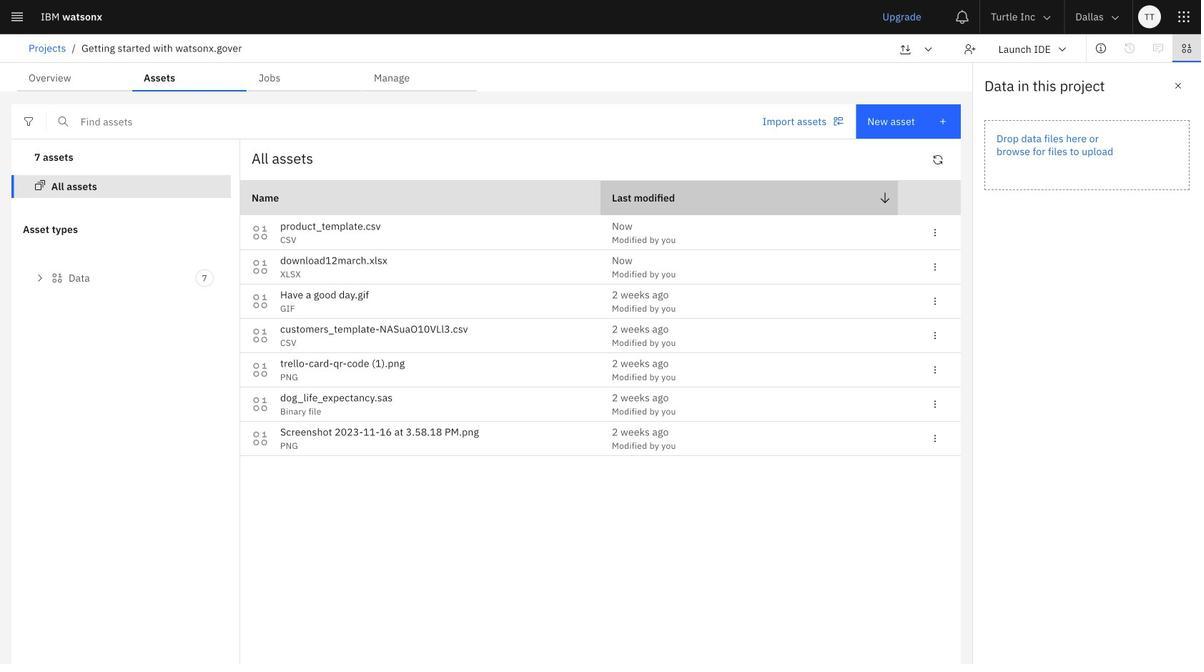 Task type: locate. For each thing, give the bounding box(es) containing it.
data panel element
[[972, 63, 1201, 664]]

Find assets text field
[[46, 104, 750, 139]]

0 vertical spatial arrow image
[[1041, 12, 1053, 24]]

0 horizontal spatial arrow image
[[923, 44, 934, 55]]

arrow image
[[1041, 12, 1053, 24], [923, 44, 934, 55]]

1 vertical spatial arrow image
[[1057, 44, 1068, 55]]

open and close overflow menu image
[[930, 227, 941, 238], [930, 261, 941, 273], [930, 296, 941, 307], [930, 364, 941, 376], [930, 399, 941, 410], [930, 433, 941, 444]]

open and close overflow menu image
[[930, 330, 941, 341]]

None search field
[[46, 104, 750, 139]]

notifications image
[[955, 10, 970, 24]]

1 vertical spatial arrow image
[[923, 44, 934, 55]]

3 open and close overflow menu image from the top
[[930, 296, 941, 307]]

new asset image
[[937, 116, 949, 127]]

close image
[[1173, 80, 1184, 92]]

4 open and close overflow menu image from the top
[[930, 364, 941, 376]]

1 horizontal spatial arrow image
[[1041, 12, 1053, 24]]

6 open and close overflow menu image from the top
[[930, 433, 941, 444]]

0 vertical spatial arrow image
[[1110, 12, 1121, 24]]

1 horizontal spatial arrow image
[[1110, 12, 1121, 24]]

arrow image
[[1110, 12, 1121, 24], [1057, 44, 1068, 55]]

tab list
[[17, 63, 477, 92]]

0 horizontal spatial arrow image
[[1057, 44, 1068, 55]]

arrow image inside action bar element
[[923, 44, 934, 55]]



Task type: describe. For each thing, give the bounding box(es) containing it.
pending collaborator table toolbar element
[[46, 534, 1155, 603]]

action bar element
[[0, 34, 1201, 64]]

global navigation element
[[0, 0, 1201, 664]]

refresh image
[[932, 154, 944, 166]]

arrow image inside action bar element
[[1057, 44, 1068, 55]]

1 open and close overflow menu image from the top
[[930, 227, 941, 238]]

import assets image
[[833, 116, 844, 127]]

2 open and close overflow menu image from the top
[[930, 261, 941, 273]]

5 open and close overflow menu image from the top
[[930, 399, 941, 410]]

data image
[[1181, 43, 1193, 54]]

turtle inc image
[[1041, 42, 1052, 53]]



Task type: vqa. For each thing, say whether or not it's contained in the screenshot.
After you create or join spaces, they will appear here. image
no



